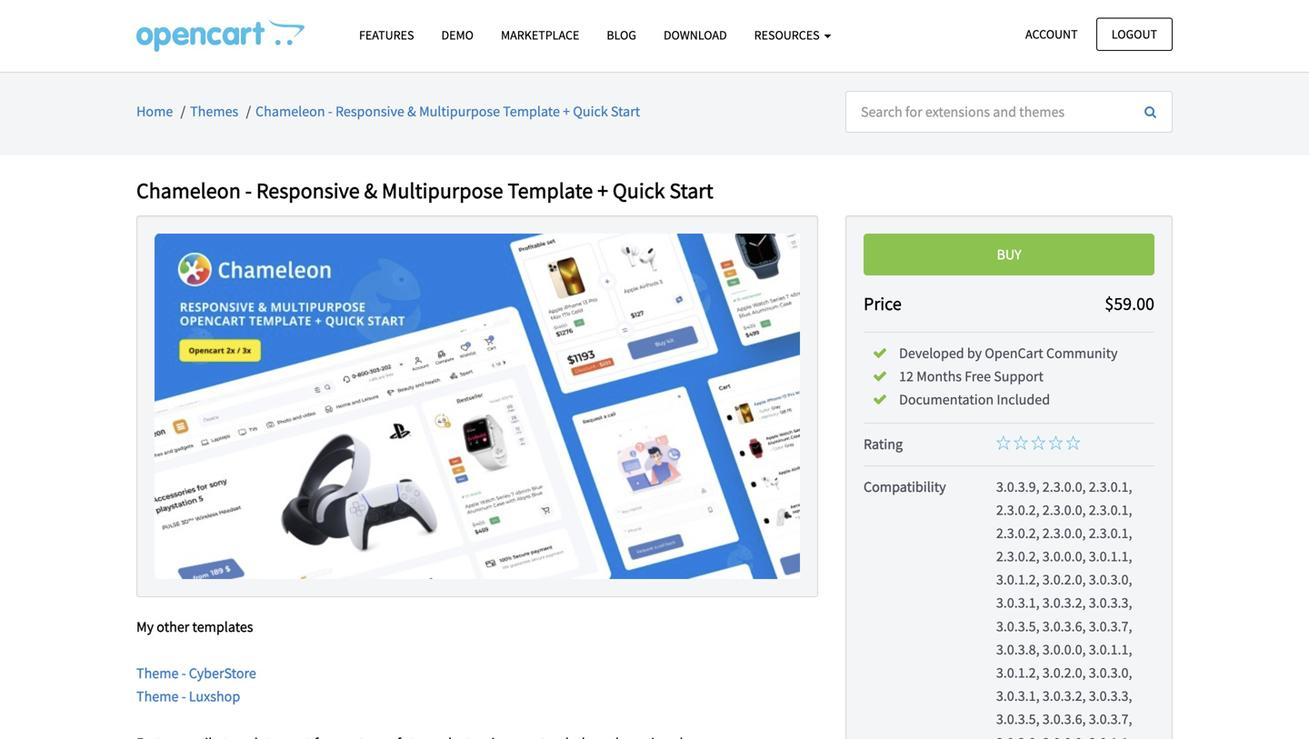 Task type: describe. For each thing, give the bounding box(es) containing it.
12
[[899, 367, 914, 386]]

Search for extensions and themes text field
[[846, 91, 1130, 133]]

account
[[1026, 26, 1078, 42]]

logout
[[1112, 26, 1158, 42]]

theme - luxshop link
[[136, 688, 240, 706]]

demo link
[[428, 19, 487, 51]]

1 horizontal spatial quick
[[613, 177, 665, 204]]

1 3.0.1.1, from the top
[[1089, 548, 1133, 566]]

1 2.3.0.0, from the top
[[1043, 478, 1086, 496]]

1 3.0.3.7, from the top
[[1089, 617, 1133, 636]]

2 star light o image from the left
[[1014, 436, 1029, 450]]

1 3.0.3.8, from the top
[[997, 641, 1040, 659]]

chameleon - responsive & multipurpose template + quick start image
[[155, 234, 800, 579]]

0 vertical spatial +
[[563, 102, 570, 121]]

star light o image
[[1049, 436, 1064, 450]]

1 2.3.0.1, from the top
[[1089, 478, 1133, 496]]

resources link
[[741, 19, 845, 51]]

download link
[[650, 19, 741, 51]]

themes link
[[190, 102, 238, 121]]

resources
[[755, 27, 823, 43]]

themes
[[190, 102, 238, 121]]

2 3.0.3.8, from the top
[[997, 734, 1040, 739]]

support
[[994, 367, 1044, 386]]

1 3.0.2.0, from the top
[[1043, 571, 1086, 589]]

3 2.3.0.0, from the top
[[1043, 524, 1086, 542]]

1 vertical spatial multipurpose
[[382, 177, 503, 204]]

2 2.3.0.1, from the top
[[1089, 501, 1133, 519]]

3.0.3.9, 2.3.0.0, 2.3.0.1, 2.3.0.2, 2.3.0.0, 2.3.0.1, 2.3.0.2, 2.3.0.0, 2.3.0.1, 2.3.0.2, 3.0.0.0, 3.0.1.1, 3.0.1.2, 3.0.2.0, 3.0.3.0, 3.0.3.1, 3.0.3.2, 3.0.3.3, 3.0.3.5, 3.0.3.6, 3.0.3.7, 3.0.3.8, 3.0.0.0, 3.0.1.1, 3.0.1.2, 3.0.2.0, 3.0.3.0, 3.0.3.1, 3.0.3.2, 3.0.3.3, 3.0.3.5, 3.0.3.6, 3.0.3.7, 3.0.3.8, 3.0.0.
[[997, 478, 1133, 739]]

0 vertical spatial multipurpose
[[419, 102, 500, 121]]

$59.00
[[1105, 292, 1155, 315]]

compatibility
[[864, 478, 946, 496]]

account link
[[1010, 18, 1094, 51]]

2 3.0.1.2, from the top
[[997, 664, 1040, 682]]

1 theme from the top
[[136, 664, 179, 683]]

features link
[[346, 19, 428, 51]]

0 horizontal spatial start
[[611, 102, 640, 121]]

0 vertical spatial responsive
[[336, 102, 405, 121]]

documentation
[[899, 391, 994, 409]]

1 3.0.3.1, from the top
[[997, 594, 1040, 612]]

free
[[965, 367, 991, 386]]

2 3.0.0.0, from the top
[[1043, 641, 1086, 659]]

community
[[1047, 344, 1118, 362]]

price
[[864, 292, 902, 315]]

2 3.0.3.1, from the top
[[997, 687, 1040, 705]]

features
[[359, 27, 414, 43]]

3 2.3.0.1, from the top
[[1089, 524, 1133, 542]]

2 2.3.0.2, from the top
[[997, 524, 1040, 542]]

1 vertical spatial &
[[364, 177, 378, 204]]

1 star light o image from the left
[[997, 436, 1011, 450]]

2 3.0.3.6, from the top
[[1043, 710, 1086, 729]]

blog link
[[593, 19, 650, 51]]

1 3.0.0.0, from the top
[[1043, 548, 1086, 566]]

3.0.3.9,
[[997, 478, 1040, 496]]

opencart - chameleon - responsive & multipurpose template + quick start image
[[136, 19, 305, 52]]

templates
[[192, 618, 253, 636]]

1 3.0.3.6, from the top
[[1043, 617, 1086, 636]]

theme - cyberstore theme - luxshop
[[136, 664, 256, 706]]

1 3.0.1.2, from the top
[[997, 571, 1040, 589]]

logout link
[[1097, 18, 1173, 51]]

blog
[[607, 27, 637, 43]]



Task type: locate. For each thing, give the bounding box(es) containing it.
1 horizontal spatial &
[[407, 102, 416, 121]]

multipurpose down the chameleon - responsive & multipurpose template + quick start link
[[382, 177, 503, 204]]

1 3.0.3.3, from the top
[[1089, 594, 1133, 612]]

1 vertical spatial 3.0.3.7,
[[1089, 710, 1133, 729]]

0 vertical spatial 3.0.3.1,
[[997, 594, 1040, 612]]

2 vertical spatial 2.3.0.2,
[[997, 548, 1040, 566]]

chameleon down "themes"
[[136, 177, 241, 204]]

1 3.0.3.0, from the top
[[1089, 571, 1133, 589]]

2 3.0.3.7, from the top
[[1089, 710, 1133, 729]]

opencart
[[985, 344, 1044, 362]]

1 vertical spatial 3.0.3.3,
[[1089, 687, 1133, 705]]

by
[[968, 344, 982, 362]]

chameleon - responsive & multipurpose template + quick start
[[256, 102, 640, 121], [136, 177, 714, 204]]

chameleon - responsive & multipurpose template + quick start down the chameleon - responsive & multipurpose template + quick start link
[[136, 177, 714, 204]]

1 vertical spatial 3.0.3.1,
[[997, 687, 1040, 705]]

multipurpose
[[419, 102, 500, 121], [382, 177, 503, 204]]

0 vertical spatial chameleon
[[256, 102, 325, 121]]

3.0.3.1,
[[997, 594, 1040, 612], [997, 687, 1040, 705]]

other
[[157, 618, 189, 636]]

0 vertical spatial theme
[[136, 664, 179, 683]]

0 horizontal spatial +
[[563, 102, 570, 121]]

3.0.3.2,
[[1043, 594, 1086, 612], [1043, 687, 1086, 705]]

0 horizontal spatial chameleon
[[136, 177, 241, 204]]

multipurpose down demo link at the left of page
[[419, 102, 500, 121]]

my other templates
[[136, 618, 253, 636]]

1 vertical spatial +
[[598, 177, 608, 204]]

3 star light o image from the left
[[1032, 436, 1046, 450]]

buy button
[[864, 234, 1155, 275]]

0 vertical spatial template
[[503, 102, 560, 121]]

1 vertical spatial 3.0.3.8,
[[997, 734, 1040, 739]]

2 3.0.3.0, from the top
[[1089, 664, 1133, 682]]

3.0.2.0,
[[1043, 571, 1086, 589], [1043, 664, 1086, 682]]

theme - cyberstore link
[[136, 664, 256, 683]]

2.3.0.0,
[[1043, 478, 1086, 496], [1043, 501, 1086, 519], [1043, 524, 1086, 542]]

+
[[563, 102, 570, 121], [598, 177, 608, 204]]

0 vertical spatial 3.0.3.6,
[[1043, 617, 1086, 636]]

2.3.0.2,
[[997, 501, 1040, 519], [997, 524, 1040, 542], [997, 548, 1040, 566]]

my
[[136, 618, 154, 636]]

1 vertical spatial 2.3.0.0,
[[1043, 501, 1086, 519]]

1 vertical spatial 3.0.3.0,
[[1089, 664, 1133, 682]]

0 vertical spatial 3.0.3.5,
[[997, 617, 1040, 636]]

3.0.3.8,
[[997, 641, 1040, 659], [997, 734, 1040, 739]]

1 vertical spatial chameleon - responsive & multipurpose template + quick start
[[136, 177, 714, 204]]

0 vertical spatial 3.0.3.0,
[[1089, 571, 1133, 589]]

chameleon right themes link
[[256, 102, 325, 121]]

2 3.0.3.3, from the top
[[1089, 687, 1133, 705]]

theme up theme - luxshop link
[[136, 664, 179, 683]]

developed by opencart community 12 months free support documentation included
[[899, 344, 1118, 409]]

0 vertical spatial &
[[407, 102, 416, 121]]

3.0.3.3,
[[1089, 594, 1133, 612], [1089, 687, 1133, 705]]

quick
[[573, 102, 608, 121], [613, 177, 665, 204]]

1 vertical spatial 3.0.3.6,
[[1043, 710, 1086, 729]]

0 vertical spatial 3.0.3.3,
[[1089, 594, 1133, 612]]

0 vertical spatial 2.3.0.0,
[[1043, 478, 1086, 496]]

2 vertical spatial 2.3.0.0,
[[1043, 524, 1086, 542]]

luxshop
[[189, 688, 240, 706]]

rating
[[864, 435, 903, 454]]

1 vertical spatial start
[[670, 177, 714, 204]]

3.0.3.6,
[[1043, 617, 1086, 636], [1043, 710, 1086, 729]]

1 vertical spatial 3.0.1.2,
[[997, 664, 1040, 682]]

responsive
[[336, 102, 405, 121], [256, 177, 360, 204]]

months
[[917, 367, 962, 386]]

1 vertical spatial 3.0.3.2,
[[1043, 687, 1086, 705]]

2 3.0.3.5, from the top
[[997, 710, 1040, 729]]

start
[[611, 102, 640, 121], [670, 177, 714, 204]]

star light o image
[[997, 436, 1011, 450], [1014, 436, 1029, 450], [1032, 436, 1046, 450], [1066, 436, 1081, 450]]

search image
[[1145, 105, 1157, 118]]

included
[[997, 391, 1050, 409]]

&
[[407, 102, 416, 121], [364, 177, 378, 204]]

chameleon - responsive & multipurpose template + quick start link
[[256, 102, 640, 121]]

1 vertical spatial theme
[[136, 688, 179, 706]]

marketplace link
[[487, 19, 593, 51]]

0 vertical spatial 3.0.2.0,
[[1043, 571, 1086, 589]]

0 vertical spatial 3.0.3.2,
[[1043, 594, 1086, 612]]

home link
[[136, 102, 173, 121]]

1 vertical spatial 2.3.0.2,
[[997, 524, 1040, 542]]

2 3.0.3.2, from the top
[[1043, 687, 1086, 705]]

1 vertical spatial 3.0.2.0,
[[1043, 664, 1086, 682]]

2 2.3.0.0, from the top
[[1043, 501, 1086, 519]]

0 vertical spatial chameleon - responsive & multipurpose template + quick start
[[256, 102, 640, 121]]

1 2.3.0.2, from the top
[[997, 501, 1040, 519]]

1 vertical spatial 3.0.0.0,
[[1043, 641, 1086, 659]]

template
[[503, 102, 560, 121], [508, 177, 593, 204]]

0 vertical spatial 3.0.1.2,
[[997, 571, 1040, 589]]

3.0.3.7,
[[1089, 617, 1133, 636], [1089, 710, 1133, 729]]

theme down theme - cyberstore link
[[136, 688, 179, 706]]

3.0.3.0,
[[1089, 571, 1133, 589], [1089, 664, 1133, 682]]

download
[[664, 27, 727, 43]]

1 vertical spatial quick
[[613, 177, 665, 204]]

1 vertical spatial 2.3.0.1,
[[1089, 501, 1133, 519]]

3.0.1.1,
[[1089, 548, 1133, 566], [1089, 641, 1133, 659]]

4 star light o image from the left
[[1066, 436, 1081, 450]]

0 horizontal spatial quick
[[573, 102, 608, 121]]

2 3.0.1.1, from the top
[[1089, 641, 1133, 659]]

1 3.0.3.2, from the top
[[1043, 594, 1086, 612]]

1 horizontal spatial +
[[598, 177, 608, 204]]

0 vertical spatial 3.0.1.1,
[[1089, 548, 1133, 566]]

cyberstore
[[189, 664, 256, 683]]

1 horizontal spatial start
[[670, 177, 714, 204]]

0 vertical spatial 3.0.3.7,
[[1089, 617, 1133, 636]]

0 horizontal spatial &
[[364, 177, 378, 204]]

home
[[136, 102, 173, 121]]

demo
[[442, 27, 474, 43]]

1 horizontal spatial chameleon
[[256, 102, 325, 121]]

0 vertical spatial 3.0.3.8,
[[997, 641, 1040, 659]]

0 vertical spatial quick
[[573, 102, 608, 121]]

2 theme from the top
[[136, 688, 179, 706]]

0 vertical spatial 3.0.0.0,
[[1043, 548, 1086, 566]]

-
[[328, 102, 333, 121], [245, 177, 252, 204], [182, 664, 186, 683], [182, 688, 186, 706]]

2.3.0.1,
[[1089, 478, 1133, 496], [1089, 501, 1133, 519], [1089, 524, 1133, 542]]

1 vertical spatial chameleon
[[136, 177, 241, 204]]

theme
[[136, 664, 179, 683], [136, 688, 179, 706]]

chameleon
[[256, 102, 325, 121], [136, 177, 241, 204]]

1 vertical spatial responsive
[[256, 177, 360, 204]]

1 vertical spatial 3.0.1.1,
[[1089, 641, 1133, 659]]

0 vertical spatial 2.3.0.2,
[[997, 501, 1040, 519]]

3.0.3.5,
[[997, 617, 1040, 636], [997, 710, 1040, 729]]

0 vertical spatial start
[[611, 102, 640, 121]]

buy
[[997, 245, 1022, 264]]

1 3.0.3.5, from the top
[[997, 617, 1040, 636]]

developed
[[899, 344, 965, 362]]

2 vertical spatial 2.3.0.1,
[[1089, 524, 1133, 542]]

3.0.0.0,
[[1043, 548, 1086, 566], [1043, 641, 1086, 659]]

3 2.3.0.2, from the top
[[997, 548, 1040, 566]]

0 vertical spatial 2.3.0.1,
[[1089, 478, 1133, 496]]

marketplace
[[501, 27, 580, 43]]

3.0.1.2,
[[997, 571, 1040, 589], [997, 664, 1040, 682]]

2 3.0.2.0, from the top
[[1043, 664, 1086, 682]]

1 vertical spatial 3.0.3.5,
[[997, 710, 1040, 729]]

1 vertical spatial template
[[508, 177, 593, 204]]

chameleon - responsive & multipurpose template + quick start down demo link at the left of page
[[256, 102, 640, 121]]



Task type: vqa. For each thing, say whether or not it's contained in the screenshot.
topmost 2.3.0.0,
yes



